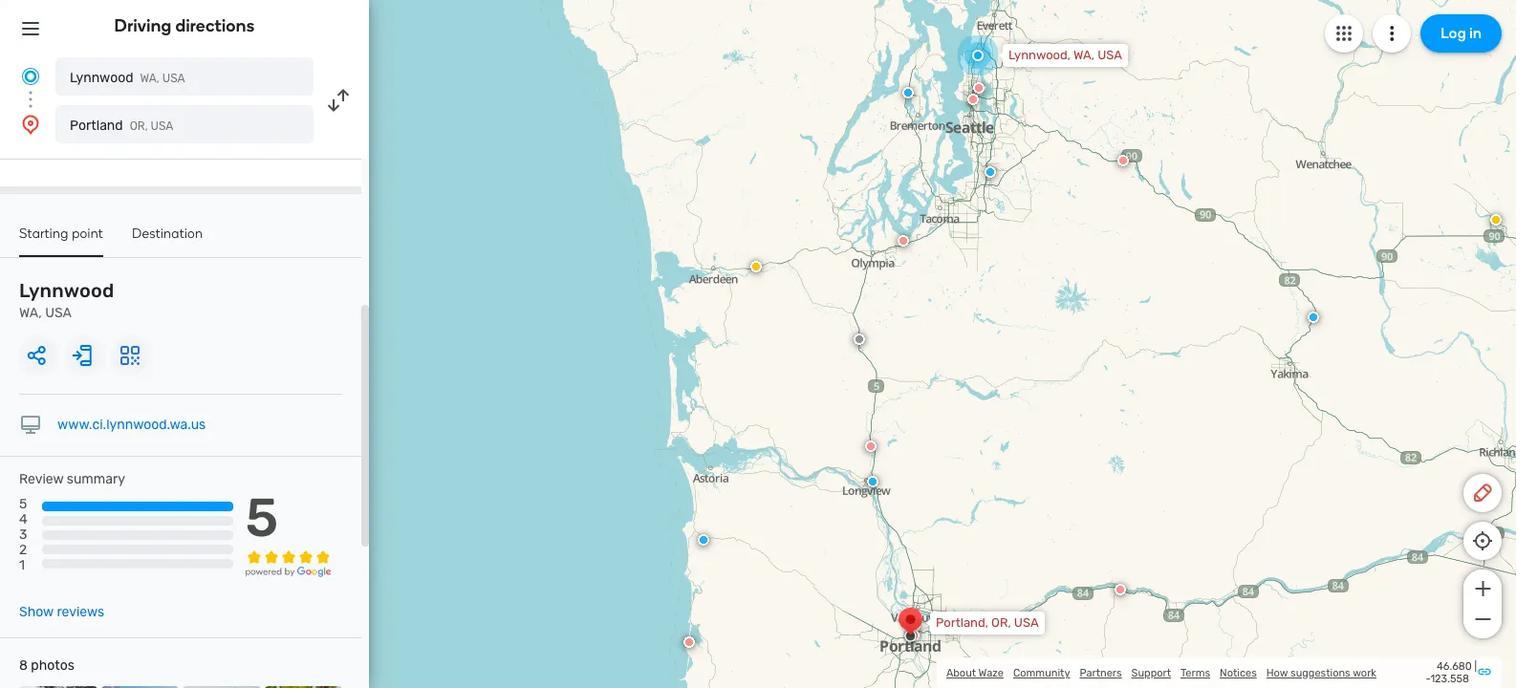 Task type: describe. For each thing, give the bounding box(es) containing it.
support link
[[1132, 667, 1171, 679]]

www.ci.lynnwood.wa.us link
[[57, 417, 206, 433]]

about
[[946, 667, 976, 679]]

46.680
[[1437, 661, 1472, 673]]

1 vertical spatial road closed image
[[898, 235, 909, 247]]

2 vertical spatial police image
[[698, 534, 709, 546]]

review
[[19, 471, 63, 488]]

about waze link
[[946, 667, 1004, 679]]

accident image
[[854, 334, 865, 345]]

about waze community partners support terms notices how suggestions work
[[946, 667, 1377, 679]]

usa down driving directions
[[162, 72, 185, 85]]

destination
[[132, 226, 203, 242]]

portland
[[70, 118, 123, 134]]

usa inside portland or, usa
[[151, 120, 173, 133]]

driving directions
[[114, 15, 255, 36]]

current location image
[[19, 65, 42, 88]]

8 photos
[[19, 658, 74, 674]]

terms
[[1181, 667, 1210, 679]]

3
[[19, 527, 27, 543]]

partners
[[1080, 667, 1122, 679]]

portland or, usa
[[70, 118, 173, 134]]

pencil image
[[1471, 482, 1494, 505]]

how
[[1267, 667, 1288, 679]]

8
[[19, 658, 28, 674]]

zoom out image
[[1471, 608, 1495, 631]]

lynnwood, wa, usa
[[1009, 48, 1122, 62]]

1 vertical spatial police image
[[867, 476, 879, 488]]

46.680 | -123.558
[[1426, 661, 1477, 686]]

review summary
[[19, 471, 125, 488]]

photos
[[31, 658, 74, 674]]

how suggestions work link
[[1267, 667, 1377, 679]]

1 horizontal spatial wa,
[[140, 72, 160, 85]]

notices link
[[1220, 667, 1257, 679]]

portland,
[[936, 616, 989, 630]]

starting
[[19, 226, 68, 242]]

computer image
[[19, 414, 42, 437]]

1 vertical spatial lynnwood wa, usa
[[19, 279, 114, 321]]

hazard image
[[1491, 214, 1502, 226]]



Task type: vqa. For each thing, say whether or not it's contained in the screenshot.
the 5th to the middle
no



Task type: locate. For each thing, give the bounding box(es) containing it.
driving
[[114, 15, 172, 36]]

usa right the 'portland'
[[151, 120, 173, 133]]

community link
[[1013, 667, 1070, 679]]

directions
[[175, 15, 255, 36]]

hazard image
[[751, 261, 762, 272]]

wa, down "driving"
[[140, 72, 160, 85]]

or, for portland,
[[992, 616, 1011, 630]]

lynnwood
[[70, 70, 133, 86], [19, 279, 114, 302]]

or, for portland
[[130, 120, 148, 133]]

|
[[1475, 661, 1477, 673]]

show reviews
[[19, 604, 104, 621]]

waze
[[979, 667, 1004, 679]]

terms link
[[1181, 667, 1210, 679]]

0 horizontal spatial wa,
[[19, 305, 42, 321]]

-
[[1426, 673, 1431, 686]]

4
[[19, 512, 27, 528]]

lynnwood wa, usa down starting point button
[[19, 279, 114, 321]]

location image
[[19, 113, 42, 136]]

lynnwood down starting point button
[[19, 279, 114, 302]]

lynnwood up the 'portland'
[[70, 70, 133, 86]]

5
[[245, 487, 279, 550], [19, 496, 27, 513]]

point
[[72, 226, 103, 242]]

or,
[[130, 120, 148, 133], [992, 616, 1011, 630]]

5 inside the 5 4 3 2 1
[[19, 496, 27, 513]]

notices
[[1220, 667, 1257, 679]]

5 for 5 4 3 2 1
[[19, 496, 27, 513]]

destination button
[[132, 226, 203, 255]]

123.558
[[1431, 673, 1470, 686]]

1 vertical spatial lynnwood
[[19, 279, 114, 302]]

road closed image
[[973, 82, 985, 94], [1118, 155, 1129, 166], [865, 441, 877, 452], [1115, 584, 1126, 596], [684, 637, 695, 648]]

0 horizontal spatial 5
[[19, 496, 27, 513]]

show
[[19, 604, 54, 621]]

community
[[1013, 667, 1070, 679]]

summary
[[67, 471, 125, 488]]

1
[[19, 558, 25, 574]]

0 vertical spatial lynnwood wa, usa
[[70, 70, 185, 86]]

lynnwood wa, usa
[[70, 70, 185, 86], [19, 279, 114, 321]]

1 horizontal spatial 5
[[245, 487, 279, 550]]

2 horizontal spatial wa,
[[1074, 48, 1095, 62]]

0 horizontal spatial police image
[[698, 534, 709, 546]]

0 horizontal spatial police image
[[903, 87, 914, 98]]

0 vertical spatial lynnwood
[[70, 70, 133, 86]]

or, right the 'portland'
[[130, 120, 148, 133]]

or, right portland,
[[992, 616, 1011, 630]]

0 horizontal spatial or,
[[130, 120, 148, 133]]

1 vertical spatial or,
[[992, 616, 1011, 630]]

suggestions
[[1291, 667, 1351, 679]]

link image
[[1477, 664, 1492, 679]]

lynnwood,
[[1009, 48, 1071, 62]]

1 vertical spatial wa,
[[140, 72, 160, 85]]

or, inside portland or, usa
[[130, 120, 148, 133]]

support
[[1132, 667, 1171, 679]]

5 4 3 2 1
[[19, 496, 27, 574]]

0 vertical spatial road closed image
[[968, 94, 979, 105]]

work
[[1353, 667, 1377, 679]]

1 horizontal spatial or,
[[992, 616, 1011, 630]]

police image
[[985, 166, 996, 178], [867, 476, 879, 488], [698, 534, 709, 546]]

0 vertical spatial wa,
[[1074, 48, 1095, 62]]

2 horizontal spatial police image
[[985, 166, 996, 178]]

1 horizontal spatial police image
[[867, 476, 879, 488]]

reviews
[[57, 604, 104, 621]]

partners link
[[1080, 667, 1122, 679]]

0 vertical spatial police image
[[903, 87, 914, 98]]

1 horizontal spatial police image
[[1308, 312, 1319, 323]]

0 vertical spatial or,
[[130, 120, 148, 133]]

wa, down starting point button
[[19, 305, 42, 321]]

0 horizontal spatial road closed image
[[898, 235, 909, 247]]

1 horizontal spatial road closed image
[[968, 94, 979, 105]]

road closed image
[[968, 94, 979, 105], [898, 235, 909, 247]]

2 vertical spatial wa,
[[19, 305, 42, 321]]

lynnwood wa, usa up portland or, usa in the top left of the page
[[70, 70, 185, 86]]

police image
[[903, 87, 914, 98], [1308, 312, 1319, 323]]

starting point button
[[19, 226, 103, 257]]

5 for 5
[[245, 487, 279, 550]]

zoom in image
[[1471, 577, 1495, 600]]

wa, right lynnwood,
[[1074, 48, 1095, 62]]

usa down starting point button
[[45, 305, 72, 321]]

usa
[[1098, 48, 1122, 62], [162, 72, 185, 85], [151, 120, 173, 133], [45, 305, 72, 321], [1014, 616, 1039, 630]]

2
[[19, 542, 27, 559]]

starting point
[[19, 226, 103, 242]]

portland, or, usa
[[936, 616, 1039, 630]]

wa,
[[1074, 48, 1095, 62], [140, 72, 160, 85], [19, 305, 42, 321]]

usa right lynnwood,
[[1098, 48, 1122, 62]]

0 vertical spatial police image
[[985, 166, 996, 178]]

1 vertical spatial police image
[[1308, 312, 1319, 323]]

usa up community
[[1014, 616, 1039, 630]]

www.ci.lynnwood.wa.us
[[57, 417, 206, 433]]



